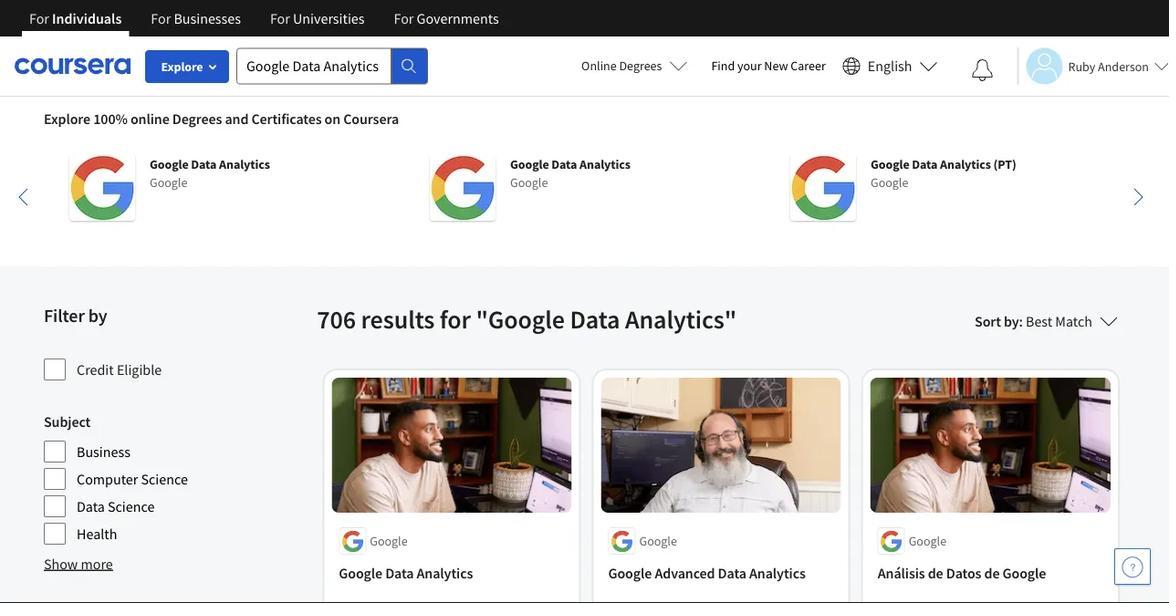 Task type: describe. For each thing, give the bounding box(es) containing it.
eligible
[[117, 361, 162, 379]]

coursera
[[343, 110, 399, 128]]

subject
[[44, 413, 91, 431]]

subject group
[[44, 411, 306, 546]]

análisis
[[878, 564, 925, 582]]

by for filter
[[88, 304, 107, 327]]

:
[[1019, 312, 1023, 330]]

explore button
[[145, 50, 229, 83]]

online
[[130, 110, 169, 128]]

for for individuals
[[29, 9, 49, 27]]

online degrees
[[582, 58, 662, 74]]

1 vertical spatial degrees
[[172, 110, 222, 128]]

analytics"
[[625, 303, 737, 335]]

analytics inside google data analytics (pt) google
[[940, 156, 991, 173]]

for universities
[[270, 9, 365, 27]]

for governments
[[394, 9, 499, 27]]

1 google image from the left
[[69, 155, 135, 221]]

anderson
[[1098, 58, 1149, 74]]

and
[[225, 110, 249, 128]]

find your new career link
[[702, 55, 835, 78]]

more
[[81, 555, 113, 573]]

your
[[738, 58, 762, 74]]

help center image
[[1122, 556, 1144, 578]]

coursera image
[[15, 51, 131, 81]]

1 de from the left
[[928, 564, 943, 582]]

online degrees button
[[567, 46, 702, 86]]

google inside "google advanced data analytics" link
[[608, 564, 652, 582]]

ruby
[[1068, 58, 1096, 74]]

show notifications image
[[972, 59, 993, 81]]

ruby anderson button
[[1017, 48, 1169, 84]]

governments
[[417, 9, 499, 27]]

on
[[325, 110, 341, 128]]

google data analytics (pt) google
[[871, 156, 1017, 191]]

by for sort
[[1004, 312, 1019, 330]]

explore for explore
[[161, 58, 203, 75]]

706 results for "google data analytics"
[[317, 303, 737, 335]]

What do you want to learn? text field
[[236, 48, 392, 84]]

results
[[361, 303, 435, 335]]

análisis de datos de google link
[[878, 562, 1103, 584]]

google data analytics link
[[339, 562, 565, 584]]

for for universities
[[270, 9, 290, 27]]

online
[[582, 58, 617, 74]]

credit eligible
[[77, 361, 162, 379]]

show more button
[[44, 553, 113, 575]]

2 google data analytics google from the left
[[510, 156, 631, 191]]

filter by
[[44, 304, 107, 327]]

computer science
[[77, 470, 188, 488]]



Task type: locate. For each thing, give the bounding box(es) containing it.
datos
[[946, 564, 982, 582]]

degrees
[[619, 58, 662, 74], [172, 110, 222, 128]]

by
[[88, 304, 107, 327], [1004, 312, 1019, 330]]

health
[[77, 525, 117, 543]]

0 vertical spatial degrees
[[619, 58, 662, 74]]

1 google data analytics google from the left
[[150, 156, 270, 191]]

for businesses
[[151, 9, 241, 27]]

1 for from the left
[[29, 9, 49, 27]]

certificates
[[251, 110, 322, 128]]

de right datos
[[984, 564, 1000, 582]]

degrees inside dropdown button
[[619, 58, 662, 74]]

0 horizontal spatial explore
[[44, 110, 90, 128]]

3 google image from the left
[[790, 155, 856, 221]]

by right "filter"
[[88, 304, 107, 327]]

0 horizontal spatial by
[[88, 304, 107, 327]]

1 vertical spatial explore
[[44, 110, 90, 128]]

english
[[868, 57, 912, 75]]

None search field
[[236, 48, 428, 84]]

banner navigation
[[15, 0, 514, 37]]

explore 100% online degrees and certificates on coursera
[[44, 110, 399, 128]]

1 horizontal spatial de
[[984, 564, 1000, 582]]

analytics
[[219, 156, 270, 173], [580, 156, 631, 173], [940, 156, 991, 173], [417, 564, 473, 582], [749, 564, 806, 582]]

explore for explore 100% online degrees and certificates on coursera
[[44, 110, 90, 128]]

ruby anderson
[[1068, 58, 1149, 74]]

1 vertical spatial science
[[108, 497, 155, 516]]

find your new career
[[711, 58, 826, 74]]

0 vertical spatial science
[[141, 470, 188, 488]]

show more
[[44, 555, 113, 573]]

de left datos
[[928, 564, 943, 582]]

computer
[[77, 470, 138, 488]]

google inside análisis de datos de google link
[[1003, 564, 1046, 582]]

sort by : best match
[[975, 312, 1093, 330]]

career
[[791, 58, 826, 74]]

1 horizontal spatial by
[[1004, 312, 1019, 330]]

credit
[[77, 361, 114, 379]]

best
[[1026, 312, 1053, 330]]

science down 'computer science'
[[108, 497, 155, 516]]

for left individuals
[[29, 9, 49, 27]]

for
[[440, 303, 471, 335]]

find
[[711, 58, 735, 74]]

explore left 100%
[[44, 110, 90, 128]]

google
[[150, 156, 189, 173], [510, 156, 549, 173], [871, 156, 910, 173], [150, 174, 187, 191], [510, 174, 548, 191], [871, 174, 909, 191], [370, 533, 408, 550], [639, 533, 677, 550], [909, 533, 947, 550], [339, 564, 382, 582], [608, 564, 652, 582], [1003, 564, 1046, 582]]

2 horizontal spatial google image
[[790, 155, 856, 221]]

0 horizontal spatial de
[[928, 564, 943, 582]]

explore inside dropdown button
[[161, 58, 203, 75]]

match
[[1055, 312, 1093, 330]]

google advanced data analytics link
[[608, 562, 834, 584]]

2 de from the left
[[984, 564, 1000, 582]]

"google
[[476, 303, 565, 335]]

degrees right the online
[[619, 58, 662, 74]]

english button
[[835, 37, 945, 96]]

google data analytics google
[[150, 156, 270, 191], [510, 156, 631, 191]]

filter
[[44, 304, 85, 327]]

by right sort
[[1004, 312, 1019, 330]]

individuals
[[52, 9, 122, 27]]

1 horizontal spatial degrees
[[619, 58, 662, 74]]

0 horizontal spatial degrees
[[172, 110, 222, 128]]

show
[[44, 555, 78, 573]]

for for governments
[[394, 9, 414, 27]]

100%
[[93, 110, 128, 128]]

for
[[29, 9, 49, 27], [151, 9, 171, 27], [270, 9, 290, 27], [394, 9, 414, 27]]

2 for from the left
[[151, 9, 171, 27]]

data science
[[77, 497, 155, 516]]

análisis de datos de google
[[878, 564, 1046, 582]]

1 horizontal spatial google image
[[430, 155, 496, 221]]

1 horizontal spatial google data analytics google
[[510, 156, 631, 191]]

science for computer science
[[141, 470, 188, 488]]

explore down for businesses
[[161, 58, 203, 75]]

explore
[[161, 58, 203, 75], [44, 110, 90, 128]]

for left businesses
[[151, 9, 171, 27]]

0 horizontal spatial google data analytics google
[[150, 156, 270, 191]]

4 for from the left
[[394, 9, 414, 27]]

2 google image from the left
[[430, 155, 496, 221]]

data inside subject group
[[77, 497, 105, 516]]

for individuals
[[29, 9, 122, 27]]

universities
[[293, 9, 365, 27]]

706
[[317, 303, 356, 335]]

google data analytics
[[339, 564, 473, 582]]

science
[[141, 470, 188, 488], [108, 497, 155, 516]]

new
[[764, 58, 788, 74]]

0 horizontal spatial google image
[[69, 155, 135, 221]]

(pt)
[[994, 156, 1017, 173]]

google image
[[69, 155, 135, 221], [430, 155, 496, 221], [790, 155, 856, 221]]

science for data science
[[108, 497, 155, 516]]

data inside google data analytics (pt) google
[[912, 156, 938, 173]]

business
[[77, 443, 130, 461]]

google advanced data analytics
[[608, 564, 806, 582]]

degrees left the and
[[172, 110, 222, 128]]

sort
[[975, 312, 1001, 330]]

3 for from the left
[[270, 9, 290, 27]]

science up the data science
[[141, 470, 188, 488]]

google inside google data analytics link
[[339, 564, 382, 582]]

businesses
[[174, 9, 241, 27]]

for for businesses
[[151, 9, 171, 27]]

for left universities
[[270, 9, 290, 27]]

advanced
[[655, 564, 715, 582]]

data
[[191, 156, 217, 173], [552, 156, 577, 173], [912, 156, 938, 173], [570, 303, 620, 335], [77, 497, 105, 516], [385, 564, 414, 582], [718, 564, 747, 582]]

0 vertical spatial explore
[[161, 58, 203, 75]]

1 horizontal spatial explore
[[161, 58, 203, 75]]

for left 'governments'
[[394, 9, 414, 27]]

de
[[928, 564, 943, 582], [984, 564, 1000, 582]]



Task type: vqa. For each thing, say whether or not it's contained in the screenshot.
Coursera
yes



